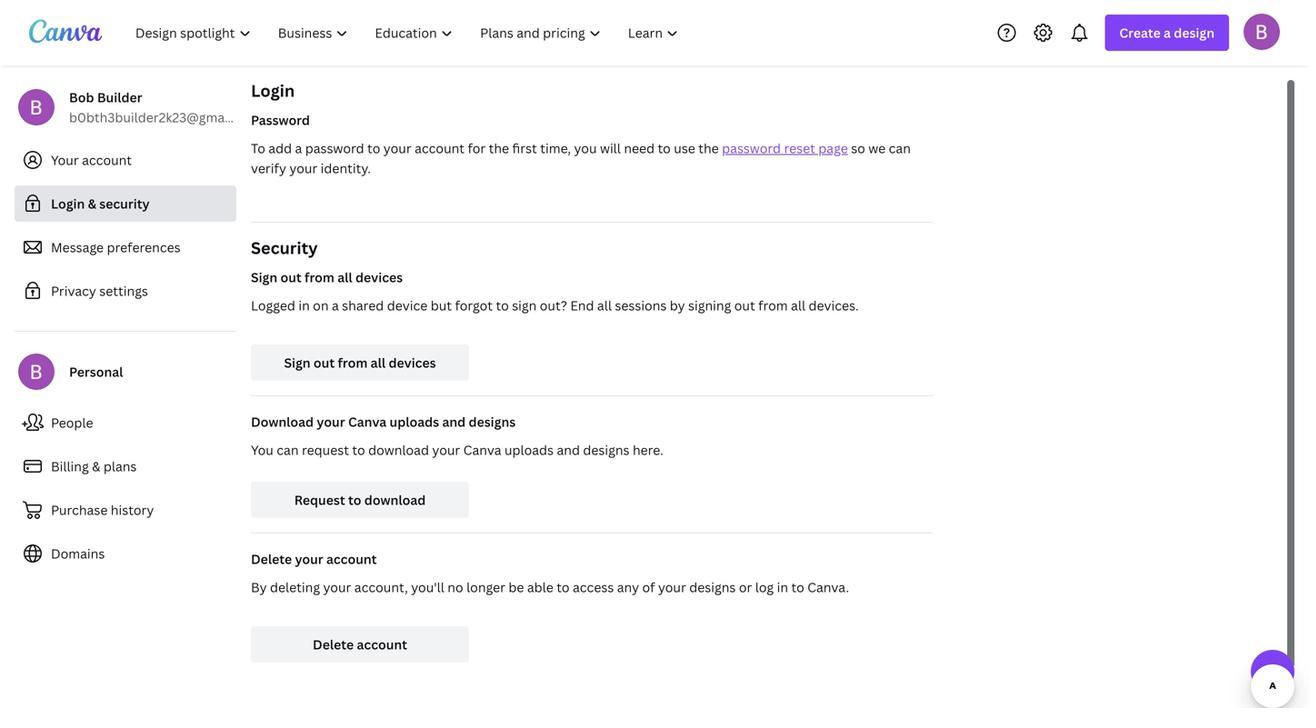 Task type: describe. For each thing, give the bounding box(es) containing it.
message preferences
[[51, 239, 181, 256]]

sign inside button
[[284, 354, 311, 372]]

billing & plans
[[51, 458, 137, 475]]

any
[[617, 579, 639, 596]]

signing
[[688, 297, 731, 314]]

purchase history link
[[15, 492, 236, 528]]

your up deleting at bottom left
[[295, 551, 323, 568]]

need
[[624, 140, 655, 157]]

billing & plans link
[[15, 448, 236, 485]]

first
[[513, 140, 537, 157]]

you
[[251, 442, 274, 459]]

can inside so we can verify your identity.
[[889, 140, 911, 157]]

all inside sign out from all devices button
[[371, 354, 386, 372]]

will
[[600, 140, 621, 157]]

sign out from all devices inside sign out from all devices button
[[284, 354, 436, 372]]

page
[[819, 140, 848, 157]]

on
[[313, 297, 329, 314]]

be
[[509, 579, 524, 596]]

you
[[574, 140, 597, 157]]

privacy settings link
[[15, 273, 236, 309]]

or
[[739, 579, 752, 596]]

personal
[[69, 363, 123, 381]]

request
[[294, 492, 345, 509]]

forgot
[[455, 297, 493, 314]]

for
[[468, 140, 486, 157]]

delete account button
[[251, 627, 469, 663]]

settings
[[99, 282, 148, 300]]

your inside so we can verify your identity.
[[290, 160, 318, 177]]

message preferences link
[[15, 229, 236, 266]]

privacy
[[51, 282, 96, 300]]

deleting
[[270, 579, 320, 596]]

domains link
[[15, 536, 236, 572]]

0 horizontal spatial uploads
[[390, 413, 439, 431]]

your down 'delete your account'
[[323, 579, 351, 596]]

password
[[251, 111, 310, 129]]

0 horizontal spatial out
[[281, 269, 302, 286]]

people link
[[15, 405, 236, 441]]

your left for
[[384, 140, 412, 157]]

devices inside button
[[389, 354, 436, 372]]

by deleting your account, you'll no longer be able to access any of your designs or log in to canva.
[[251, 579, 850, 596]]

so we can verify your identity.
[[251, 140, 911, 177]]

but
[[431, 297, 452, 314]]

you'll
[[411, 579, 445, 596]]

purchase
[[51, 502, 108, 519]]

password reset page link
[[722, 140, 848, 157]]

2 password from the left
[[722, 140, 781, 157]]

your account
[[51, 151, 132, 169]]

request
[[302, 442, 349, 459]]

sign
[[512, 297, 537, 314]]

all up shared
[[338, 269, 353, 286]]

create
[[1120, 24, 1161, 41]]

account right your
[[82, 151, 132, 169]]

2 the from the left
[[699, 140, 719, 157]]

create a design
[[1120, 24, 1215, 41]]

delete for delete account
[[313, 636, 354, 653]]

0 horizontal spatial from
[[305, 269, 335, 286]]

0 vertical spatial devices
[[356, 269, 403, 286]]

out?
[[540, 297, 567, 314]]

by
[[251, 579, 267, 596]]

here.
[[633, 442, 664, 459]]

privacy settings
[[51, 282, 148, 300]]

builder
[[97, 89, 142, 106]]

plans
[[104, 458, 137, 475]]

by
[[670, 297, 685, 314]]

account left for
[[415, 140, 465, 157]]

bob
[[69, 89, 94, 106]]

bob builder b0bth3builder2k23@gmail.com
[[69, 89, 262, 126]]

all right end in the top of the page
[[597, 297, 612, 314]]

account,
[[354, 579, 408, 596]]

request to download
[[294, 492, 426, 509]]

login for login & security
[[51, 195, 85, 212]]

logged in on a shared device but forgot to sign out? end all sessions by signing out from all devices.
[[251, 297, 859, 314]]

design
[[1174, 24, 1215, 41]]

0 vertical spatial sign out from all devices
[[251, 269, 403, 286]]

end
[[571, 297, 594, 314]]

device
[[387, 297, 428, 314]]

security
[[99, 195, 150, 212]]

1 horizontal spatial in
[[777, 579, 789, 596]]

out inside button
[[314, 354, 335, 372]]

your down download your canva uploads and designs at bottom left
[[432, 442, 460, 459]]

1 vertical spatial can
[[277, 442, 299, 459]]

shared
[[342, 297, 384, 314]]

1 password from the left
[[305, 140, 364, 157]]

domains
[[51, 545, 105, 563]]

request to download button
[[251, 482, 469, 518]]

1 the from the left
[[489, 140, 509, 157]]

1 horizontal spatial uploads
[[505, 442, 554, 459]]

all left devices.
[[791, 297, 806, 314]]

your right of
[[658, 579, 686, 596]]

time,
[[540, 140, 571, 157]]



Task type: vqa. For each thing, say whether or not it's contained in the screenshot.
PURCHASE
yes



Task type: locate. For each thing, give the bounding box(es) containing it.
0 horizontal spatial a
[[295, 140, 302, 157]]

b0bth3builder2k23@gmail.com
[[69, 109, 262, 126]]

your account link
[[15, 142, 236, 178]]

1 vertical spatial &
[[92, 458, 100, 475]]

download right request
[[365, 492, 426, 509]]

the right the use
[[699, 140, 719, 157]]

from inside button
[[338, 354, 368, 372]]

delete for delete your account
[[251, 551, 292, 568]]

2 vertical spatial from
[[338, 354, 368, 372]]

billing
[[51, 458, 89, 475]]

and up you can request to download your canva uploads and designs here.
[[442, 413, 466, 431]]

1 horizontal spatial login
[[251, 80, 295, 102]]

uploads
[[390, 413, 439, 431], [505, 442, 554, 459]]

sessions
[[615, 297, 667, 314]]

download down download your canva uploads and designs at bottom left
[[368, 442, 429, 459]]

can right the we
[[889, 140, 911, 157]]

1 horizontal spatial designs
[[583, 442, 630, 459]]

1 vertical spatial delete
[[313, 636, 354, 653]]

delete up the by
[[251, 551, 292, 568]]

1 vertical spatial and
[[557, 442, 580, 459]]

login up password
[[251, 80, 295, 102]]

of
[[643, 579, 655, 596]]

download inside button
[[365, 492, 426, 509]]

login
[[251, 80, 295, 102], [51, 195, 85, 212]]

to inside button
[[348, 492, 361, 509]]

1 horizontal spatial a
[[332, 297, 339, 314]]

designs left here.
[[583, 442, 630, 459]]

0 vertical spatial from
[[305, 269, 335, 286]]

designs up you can request to download your canva uploads and designs here.
[[469, 413, 516, 431]]

to
[[367, 140, 380, 157], [658, 140, 671, 157], [496, 297, 509, 314], [352, 442, 365, 459], [348, 492, 361, 509], [557, 579, 570, 596], [792, 579, 805, 596]]

message
[[51, 239, 104, 256]]

2 horizontal spatial a
[[1164, 24, 1171, 41]]

login for login
[[251, 80, 295, 102]]

1 horizontal spatial can
[[889, 140, 911, 157]]

all
[[338, 269, 353, 286], [597, 297, 612, 314], [791, 297, 806, 314], [371, 354, 386, 372]]

0 vertical spatial a
[[1164, 24, 1171, 41]]

security
[[251, 237, 318, 259]]

account up account,
[[326, 551, 377, 568]]

history
[[111, 502, 154, 519]]

in
[[299, 297, 310, 314], [777, 579, 789, 596]]

1 vertical spatial from
[[759, 297, 788, 314]]

1 vertical spatial out
[[735, 297, 755, 314]]

purchase history
[[51, 502, 154, 519]]

0 vertical spatial and
[[442, 413, 466, 431]]

the
[[489, 140, 509, 157], [699, 140, 719, 157]]

password left reset
[[722, 140, 781, 157]]

1 vertical spatial canva
[[464, 442, 502, 459]]

2 horizontal spatial from
[[759, 297, 788, 314]]

download
[[251, 413, 314, 431]]

delete
[[251, 551, 292, 568], [313, 636, 354, 653]]

people
[[51, 414, 93, 432]]

able
[[527, 579, 554, 596]]

add
[[269, 140, 292, 157]]

account inside button
[[357, 636, 407, 653]]

0 horizontal spatial and
[[442, 413, 466, 431]]

1 horizontal spatial the
[[699, 140, 719, 157]]

0 vertical spatial sign
[[251, 269, 278, 286]]

& for login
[[88, 195, 96, 212]]

download your canva uploads and designs
[[251, 413, 516, 431]]

logged
[[251, 297, 295, 314]]

& for billing
[[92, 458, 100, 475]]

&
[[88, 195, 96, 212], [92, 458, 100, 475]]

a left design
[[1164, 24, 1171, 41]]

a
[[1164, 24, 1171, 41], [295, 140, 302, 157], [332, 297, 339, 314]]

1 horizontal spatial delete
[[313, 636, 354, 653]]

0 vertical spatial &
[[88, 195, 96, 212]]

1 vertical spatial sign out from all devices
[[284, 354, 436, 372]]

password
[[305, 140, 364, 157], [722, 140, 781, 157]]

2 horizontal spatial designs
[[690, 579, 736, 596]]

log
[[756, 579, 774, 596]]

from left devices.
[[759, 297, 788, 314]]

devices down device
[[389, 354, 436, 372]]

0 vertical spatial out
[[281, 269, 302, 286]]

the right for
[[489, 140, 509, 157]]

& left plans
[[92, 458, 100, 475]]

and left here.
[[557, 442, 580, 459]]

sign up download
[[284, 354, 311, 372]]

sign out from all devices down shared
[[284, 354, 436, 372]]

your
[[51, 151, 79, 169]]

you can request to download your canva uploads and designs here.
[[251, 442, 664, 459]]

a right on
[[332, 297, 339, 314]]

0 vertical spatial uploads
[[390, 413, 439, 431]]

0 horizontal spatial sign
[[251, 269, 278, 286]]

& left security
[[88, 195, 96, 212]]

a right add
[[295, 140, 302, 157]]

1 horizontal spatial and
[[557, 442, 580, 459]]

designs left or
[[690, 579, 736, 596]]

0 vertical spatial can
[[889, 140, 911, 157]]

delete account
[[313, 636, 407, 653]]

in right log
[[777, 579, 789, 596]]

to add a password to your account for the first time, you will need to use the password reset page
[[251, 140, 848, 157]]

0 horizontal spatial designs
[[469, 413, 516, 431]]

0 vertical spatial delete
[[251, 551, 292, 568]]

0 horizontal spatial delete
[[251, 551, 292, 568]]

out down security
[[281, 269, 302, 286]]

0 horizontal spatial login
[[51, 195, 85, 212]]

use
[[674, 140, 696, 157]]

2 vertical spatial out
[[314, 354, 335, 372]]

account down account,
[[357, 636, 407, 653]]

sign up logged
[[251, 269, 278, 286]]

longer
[[467, 579, 506, 596]]

and
[[442, 413, 466, 431], [557, 442, 580, 459]]

sign out from all devices up on
[[251, 269, 403, 286]]

access
[[573, 579, 614, 596]]

delete your account
[[251, 551, 377, 568]]

0 horizontal spatial password
[[305, 140, 364, 157]]

0 vertical spatial in
[[299, 297, 310, 314]]

bob builder image
[[1244, 13, 1281, 50]]

sign out from all devices button
[[251, 345, 469, 381]]

0 horizontal spatial can
[[277, 442, 299, 459]]

no
[[448, 579, 463, 596]]

to
[[251, 140, 265, 157]]

preferences
[[107, 239, 181, 256]]

sign
[[251, 269, 278, 286], [284, 354, 311, 372]]

reset
[[784, 140, 816, 157]]

your down add
[[290, 160, 318, 177]]

identity.
[[321, 160, 371, 177]]

2 vertical spatial designs
[[690, 579, 736, 596]]

password up identity.
[[305, 140, 364, 157]]

1 vertical spatial sign
[[284, 354, 311, 372]]

canva
[[348, 413, 387, 431], [464, 442, 502, 459]]

1 horizontal spatial canva
[[464, 442, 502, 459]]

sign out from all devices
[[251, 269, 403, 286], [284, 354, 436, 372]]

0 vertical spatial download
[[368, 442, 429, 459]]

0 horizontal spatial the
[[489, 140, 509, 157]]

devices
[[356, 269, 403, 286], [389, 354, 436, 372]]

devices up shared
[[356, 269, 403, 286]]

can right you
[[277, 442, 299, 459]]

so
[[851, 140, 866, 157]]

out
[[281, 269, 302, 286], [735, 297, 755, 314], [314, 354, 335, 372]]

delete inside button
[[313, 636, 354, 653]]

verify
[[251, 160, 286, 177]]

out right signing
[[735, 297, 755, 314]]

in left on
[[299, 297, 310, 314]]

0 vertical spatial canva
[[348, 413, 387, 431]]

login & security link
[[15, 186, 236, 222]]

your up request
[[317, 413, 345, 431]]

1 vertical spatial uploads
[[505, 442, 554, 459]]

1 vertical spatial download
[[365, 492, 426, 509]]

out down on
[[314, 354, 335, 372]]

1 vertical spatial in
[[777, 579, 789, 596]]

a inside the create a design dropdown button
[[1164, 24, 1171, 41]]

1 horizontal spatial from
[[338, 354, 368, 372]]

create a design button
[[1105, 15, 1230, 51]]

0 horizontal spatial canva
[[348, 413, 387, 431]]

1 horizontal spatial out
[[314, 354, 335, 372]]

login & security
[[51, 195, 150, 212]]

0 vertical spatial designs
[[469, 413, 516, 431]]

1 vertical spatial login
[[51, 195, 85, 212]]

2 horizontal spatial out
[[735, 297, 755, 314]]

from
[[305, 269, 335, 286], [759, 297, 788, 314], [338, 354, 368, 372]]

from down shared
[[338, 354, 368, 372]]

0 horizontal spatial in
[[299, 297, 310, 314]]

from up on
[[305, 269, 335, 286]]

we
[[869, 140, 886, 157]]

1 horizontal spatial password
[[722, 140, 781, 157]]

2 vertical spatial a
[[332, 297, 339, 314]]

your
[[384, 140, 412, 157], [290, 160, 318, 177], [317, 413, 345, 431], [432, 442, 460, 459], [295, 551, 323, 568], [323, 579, 351, 596], [658, 579, 686, 596]]

all down shared
[[371, 354, 386, 372]]

delete down deleting at bottom left
[[313, 636, 354, 653]]

1 horizontal spatial sign
[[284, 354, 311, 372]]

1 vertical spatial devices
[[389, 354, 436, 372]]

download
[[368, 442, 429, 459], [365, 492, 426, 509]]

1 vertical spatial a
[[295, 140, 302, 157]]

login down your
[[51, 195, 85, 212]]

0 vertical spatial login
[[251, 80, 295, 102]]

top level navigation element
[[124, 15, 694, 51]]

devices.
[[809, 297, 859, 314]]

1 vertical spatial designs
[[583, 442, 630, 459]]

canva.
[[808, 579, 850, 596]]



